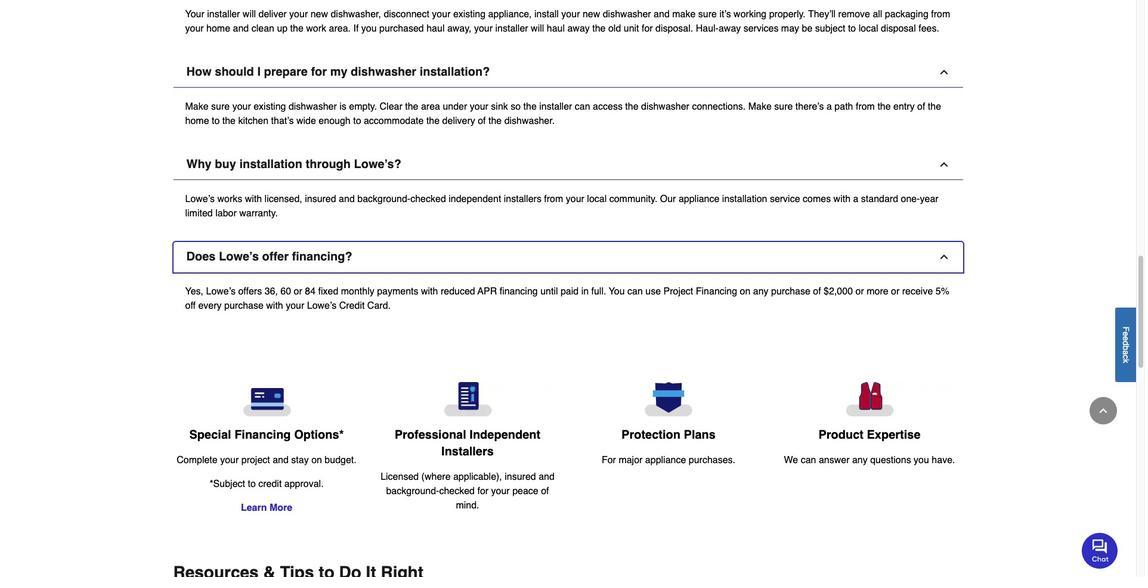 Task type: vqa. For each thing, say whether or not it's contained in the screenshot.
the the
yes



Task type: locate. For each thing, give the bounding box(es) containing it.
of left the $2,000
[[813, 287, 821, 297]]

existing inside your installer will deliver your new dishwasher, disconnect your existing appliance, install your new dishwasher and make sure it's working properly. they'll remove all packaging from your home and clean up the work area. if you purchased haul away, your installer will haul away the old unit for disposal. haul-away services may be subject to local disposal fees.
[[453, 9, 486, 20]]

1 vertical spatial installation
[[722, 194, 767, 205]]

a up "k"
[[1121, 350, 1131, 355]]

existing up 'that's'
[[254, 102, 286, 112]]

1 vertical spatial you
[[914, 455, 929, 465]]

make down how
[[185, 102, 209, 112]]

area.
[[329, 24, 351, 34]]

0 horizontal spatial new
[[311, 9, 328, 20]]

dishwasher.
[[504, 116, 555, 127]]

professional
[[395, 428, 466, 442]]

entry
[[893, 102, 915, 112]]

make right connections.
[[748, 102, 772, 112]]

1 vertical spatial will
[[531, 24, 544, 34]]

disposal
[[881, 24, 916, 34]]

0 vertical spatial home
[[206, 24, 230, 34]]

1 horizontal spatial a
[[853, 194, 858, 205]]

subject
[[815, 24, 845, 34]]

0 vertical spatial will
[[243, 9, 256, 20]]

of
[[917, 102, 925, 112], [478, 116, 486, 127], [813, 287, 821, 297], [541, 486, 549, 496]]

prepare
[[264, 65, 308, 79]]

chat invite button image
[[1082, 532, 1118, 569]]

2 make from the left
[[748, 102, 772, 112]]

chevron up image
[[938, 66, 950, 78], [938, 251, 950, 263], [1097, 405, 1109, 417]]

new right install
[[583, 9, 600, 20]]

2 horizontal spatial a
[[1121, 350, 1131, 355]]

0 vertical spatial for
[[642, 24, 653, 34]]

0 vertical spatial appliance
[[679, 194, 719, 205]]

installer down appliance,
[[495, 24, 528, 34]]

with up "warranty."
[[245, 194, 262, 205]]

clean
[[251, 24, 274, 34]]

more
[[867, 287, 888, 297]]

*subject
[[210, 479, 245, 489]]

installation
[[239, 158, 302, 171], [722, 194, 767, 205]]

a dark blue background check icon. image
[[377, 383, 559, 417]]

2 vertical spatial installer
[[539, 102, 572, 112]]

home inside your installer will deliver your new dishwasher, disconnect your existing appliance, install your new dishwasher and make sure it's working properly. they'll remove all packaging from your home and clean up the work area. if you purchased haul away, your installer will haul away the old unit for disposal. haul-away services may be subject to local disposal fees.
[[206, 24, 230, 34]]

0 horizontal spatial for
[[311, 65, 327, 79]]

haul down install
[[547, 24, 565, 34]]

appliance
[[679, 194, 719, 205], [645, 455, 686, 465]]

of right "delivery" on the left top
[[478, 116, 486, 127]]

1 vertical spatial from
[[856, 102, 875, 112]]

2 vertical spatial chevron up image
[[1097, 405, 1109, 417]]

product
[[818, 428, 864, 442]]

1 horizontal spatial new
[[583, 9, 600, 20]]

0 vertical spatial on
[[740, 287, 750, 297]]

installation up "licensed,"
[[239, 158, 302, 171]]

special
[[189, 428, 231, 442]]

of right entry
[[917, 102, 925, 112]]

insured
[[305, 194, 336, 205], [505, 471, 536, 482]]

more
[[269, 503, 292, 513]]

insured down through
[[305, 194, 336, 205]]

answer
[[819, 455, 850, 465]]

with right comes
[[833, 194, 850, 205]]

for down applicable),
[[477, 486, 489, 496]]

$2,000
[[824, 287, 853, 297]]

approval.
[[284, 479, 324, 489]]

to
[[848, 24, 856, 34], [212, 116, 220, 127], [353, 116, 361, 127], [248, 479, 256, 489]]

0 horizontal spatial insured
[[305, 194, 336, 205]]

lowe's left the offer
[[219, 250, 259, 264]]

1 horizontal spatial away
[[719, 24, 741, 34]]

financing?
[[292, 250, 352, 264]]

for inside licensed (where applicable), insured and background-checked for your peace of mind.
[[477, 486, 489, 496]]

can left 'use' at the right
[[627, 287, 643, 297]]

for left my
[[311, 65, 327, 79]]

1 vertical spatial existing
[[254, 102, 286, 112]]

your installer will deliver your new dishwasher, disconnect your existing appliance, install your new dishwasher and make sure it's working properly. they'll remove all packaging from your home and clean up the work area. if you purchased haul away, your installer will haul away the old unit for disposal. haul-away services may be subject to local disposal fees.
[[185, 9, 950, 34]]

purchase down offers
[[224, 301, 264, 312]]

0 vertical spatial installer
[[207, 9, 240, 20]]

a
[[827, 102, 832, 112], [853, 194, 858, 205], [1121, 350, 1131, 355]]

0 horizontal spatial you
[[361, 24, 377, 34]]

1 horizontal spatial for
[[477, 486, 489, 496]]

appliance down protection plans
[[645, 455, 686, 465]]

haul
[[427, 24, 445, 34], [547, 24, 565, 34]]

buy
[[215, 158, 236, 171]]

0 vertical spatial insured
[[305, 194, 336, 205]]

any
[[753, 287, 769, 297], [852, 455, 868, 465]]

2 horizontal spatial for
[[642, 24, 653, 34]]

dishwasher up the clear
[[351, 65, 416, 79]]

new up work
[[311, 9, 328, 20]]

1 vertical spatial checked
[[439, 486, 475, 496]]

chevron up image inside does lowe's offer financing? button
[[938, 251, 950, 263]]

0 vertical spatial you
[[361, 24, 377, 34]]

should
[[215, 65, 254, 79]]

local down all
[[859, 24, 878, 34]]

2 new from the left
[[583, 9, 600, 20]]

can left access
[[575, 102, 590, 112]]

e up b
[[1121, 336, 1131, 341]]

haul left away,
[[427, 24, 445, 34]]

there's
[[795, 102, 824, 112]]

1 vertical spatial insured
[[505, 471, 536, 482]]

lowe's down fixed
[[307, 301, 337, 312]]

0 horizontal spatial installer
[[207, 9, 240, 20]]

will down install
[[531, 24, 544, 34]]

0 vertical spatial local
[[859, 24, 878, 34]]

dishwasher,
[[331, 9, 381, 20]]

chevron up image inside how should i prepare for my dishwasher installation? button
[[938, 66, 950, 78]]

home
[[206, 24, 230, 34], [185, 116, 209, 127]]

your down why buy installation through lowe's? button
[[566, 194, 584, 205]]

dishwasher inside button
[[351, 65, 416, 79]]

path
[[835, 102, 853, 112]]

2 horizontal spatial installer
[[539, 102, 572, 112]]

financing right project
[[696, 287, 737, 297]]

to left credit
[[248, 479, 256, 489]]

1 vertical spatial background-
[[386, 486, 439, 496]]

and inside licensed (where applicable), insured and background-checked for your peace of mind.
[[539, 471, 555, 482]]

1 vertical spatial local
[[587, 194, 607, 205]]

1 horizontal spatial sure
[[698, 9, 717, 20]]

dishwasher up wide
[[289, 102, 337, 112]]

from inside lowe's works with licensed, insured and background-checked independent installers from your local community. our appliance installation service comes with a standard one-year limited labor warranty.
[[544, 194, 563, 205]]

2 horizontal spatial from
[[931, 9, 950, 20]]

special financing options*
[[189, 428, 344, 442]]

0 horizontal spatial local
[[587, 194, 607, 205]]

0 horizontal spatial make
[[185, 102, 209, 112]]

limited
[[185, 208, 213, 219]]

a left path
[[827, 102, 832, 112]]

or right more at the right of the page
[[891, 287, 900, 297]]

checked up mind. on the left bottom of the page
[[439, 486, 475, 496]]

from right path
[[856, 102, 875, 112]]

installation inside button
[[239, 158, 302, 171]]

1 horizontal spatial or
[[856, 287, 864, 297]]

1 horizontal spatial insured
[[505, 471, 536, 482]]

1 horizontal spatial on
[[740, 287, 750, 297]]

0 horizontal spatial financing
[[234, 428, 291, 442]]

installer right your
[[207, 9, 240, 20]]

a left standard
[[853, 194, 858, 205]]

the left old
[[592, 24, 606, 34]]

use
[[645, 287, 661, 297]]

independent
[[470, 428, 540, 442]]

chevron up image for how should i prepare for my dishwasher installation?
[[938, 66, 950, 78]]

or
[[294, 287, 302, 297], [856, 287, 864, 297], [891, 287, 900, 297]]

insured up peace
[[505, 471, 536, 482]]

2 horizontal spatial sure
[[774, 102, 793, 112]]

the right access
[[625, 102, 638, 112]]

insured inside licensed (where applicable), insured and background-checked for your peace of mind.
[[505, 471, 536, 482]]

1 vertical spatial any
[[852, 455, 868, 465]]

1 horizontal spatial financing
[[696, 287, 737, 297]]

0 horizontal spatial on
[[311, 455, 322, 466]]

0 horizontal spatial away
[[567, 24, 590, 34]]

your up away,
[[432, 9, 451, 20]]

dishwasher up unit
[[603, 9, 651, 20]]

warranty.
[[239, 208, 278, 219]]

0 vertical spatial existing
[[453, 9, 486, 20]]

for right unit
[[642, 24, 653, 34]]

the right entry
[[928, 102, 941, 112]]

from
[[931, 9, 950, 20], [856, 102, 875, 112], [544, 194, 563, 205]]

lowe's up limited
[[185, 194, 215, 205]]

can inside make sure your existing dishwasher is empty. clear the area under your sink so the installer can access the dishwasher connections. make sure there's a path from the entry of the home to the kitchen that's wide enough to accommodate the delivery of the dishwasher.
[[575, 102, 590, 112]]

background- down the licensed
[[386, 486, 439, 496]]

sure inside your installer will deliver your new dishwasher, disconnect your existing appliance, install your new dishwasher and make sure it's working properly. they'll remove all packaging from your home and clean up the work area. if you purchased haul away, your installer will haul away the old unit for disposal. haul-away services may be subject to local disposal fees.
[[698, 9, 717, 20]]

1 vertical spatial can
[[627, 287, 643, 297]]

packaging
[[885, 9, 928, 20]]

1 horizontal spatial you
[[914, 455, 929, 465]]

from right installers
[[544, 194, 563, 205]]

1 vertical spatial installer
[[495, 24, 528, 34]]

1 vertical spatial appliance
[[645, 455, 686, 465]]

you left have. in the right bottom of the page
[[914, 455, 929, 465]]

and down through
[[339, 194, 355, 205]]

sure up haul-
[[698, 9, 717, 20]]

lowe's
[[185, 194, 215, 205], [219, 250, 259, 264], [206, 287, 236, 297], [307, 301, 337, 312]]

1 vertical spatial chevron up image
[[938, 251, 950, 263]]

offers
[[238, 287, 262, 297]]

f e e d b a c k
[[1121, 326, 1131, 363]]

2 vertical spatial for
[[477, 486, 489, 496]]

0 vertical spatial a
[[827, 102, 832, 112]]

checked
[[410, 194, 446, 205], [439, 486, 475, 496]]

1 horizontal spatial installer
[[495, 24, 528, 34]]

0 vertical spatial background-
[[357, 194, 410, 205]]

accommodate
[[364, 116, 424, 127]]

1 horizontal spatial from
[[856, 102, 875, 112]]

0 horizontal spatial existing
[[254, 102, 286, 112]]

chevron up image for does lowe's offer financing?
[[938, 251, 950, 263]]

your down your
[[185, 24, 204, 34]]

2 vertical spatial from
[[544, 194, 563, 205]]

1 new from the left
[[311, 9, 328, 20]]

sure
[[698, 9, 717, 20], [211, 102, 230, 112], [774, 102, 793, 112]]

1 vertical spatial a
[[853, 194, 858, 205]]

complete your project and stay on budget.
[[177, 455, 356, 466]]

and down independent
[[539, 471, 555, 482]]

can inside yes, lowe's offers 36, 60 or 84 fixed monthly payments with reduced apr financing until paid in full. you can use project financing on any purchase of $2,000 or more or receive 5% off every purchase with your lowe's credit card.
[[627, 287, 643, 297]]

*subject to credit approval.
[[210, 479, 324, 489]]

sure left there's at the top right of page
[[774, 102, 793, 112]]

1 horizontal spatial can
[[627, 287, 643, 297]]

0 horizontal spatial installation
[[239, 158, 302, 171]]

can right we
[[801, 455, 816, 465]]

stay
[[291, 455, 309, 466]]

labor
[[215, 208, 237, 219]]

existing up away,
[[453, 9, 486, 20]]

away left old
[[567, 24, 590, 34]]

1 vertical spatial home
[[185, 116, 209, 127]]

0 horizontal spatial from
[[544, 194, 563, 205]]

clear
[[380, 102, 402, 112]]

any inside yes, lowe's offers 36, 60 or 84 fixed monthly payments with reduced apr financing until paid in full. you can use project financing on any purchase of $2,000 or more or receive 5% off every purchase with your lowe's credit card.
[[753, 287, 769, 297]]

1 horizontal spatial make
[[748, 102, 772, 112]]

0 horizontal spatial a
[[827, 102, 832, 112]]

purchase left the $2,000
[[771, 287, 810, 297]]

product expertise
[[818, 428, 921, 442]]

0 vertical spatial any
[[753, 287, 769, 297]]

up
[[277, 24, 288, 34]]

local
[[859, 24, 878, 34], [587, 194, 607, 205]]

1 horizontal spatial existing
[[453, 9, 486, 20]]

1 horizontal spatial installation
[[722, 194, 767, 205]]

0 horizontal spatial or
[[294, 287, 302, 297]]

c
[[1121, 355, 1131, 359]]

works
[[217, 194, 242, 205]]

or left more at the right of the page
[[856, 287, 864, 297]]

with left reduced on the left of page
[[421, 287, 438, 297]]

0 horizontal spatial any
[[753, 287, 769, 297]]

sure down should at top
[[211, 102, 230, 112]]

0 vertical spatial from
[[931, 9, 950, 20]]

2 away from the left
[[719, 24, 741, 34]]

paid
[[561, 287, 579, 297]]

e up d
[[1121, 332, 1131, 336]]

0 horizontal spatial can
[[575, 102, 590, 112]]

your left peace
[[491, 486, 510, 496]]

comes
[[803, 194, 831, 205]]

independent
[[449, 194, 501, 205]]

access
[[593, 102, 623, 112]]

of right peace
[[541, 486, 549, 496]]

2 horizontal spatial can
[[801, 455, 816, 465]]

appliance right our
[[679, 194, 719, 205]]

is
[[340, 102, 346, 112]]

your inside yes, lowe's offers 36, 60 or 84 fixed monthly payments with reduced apr financing until paid in full. you can use project financing on any purchase of $2,000 or more or receive 5% off every purchase with your lowe's credit card.
[[286, 301, 304, 312]]

36,
[[265, 287, 278, 297]]

e
[[1121, 332, 1131, 336], [1121, 336, 1131, 341]]

to inside your installer will deliver your new dishwasher, disconnect your existing appliance, install your new dishwasher and make sure it's working properly. they'll remove all packaging from your home and clean up the work area. if you purchased haul away, your installer will haul away the old unit for disposal. haul-away services may be subject to local disposal fees.
[[848, 24, 856, 34]]

0 vertical spatial can
[[575, 102, 590, 112]]

home up the why
[[185, 116, 209, 127]]

will up clean
[[243, 9, 256, 20]]

your left the sink
[[470, 102, 488, 112]]

0 vertical spatial chevron up image
[[938, 66, 950, 78]]

background- down lowe's?
[[357, 194, 410, 205]]

your up work
[[289, 9, 308, 20]]

0 vertical spatial financing
[[696, 287, 737, 297]]

of inside yes, lowe's offers 36, 60 or 84 fixed monthly payments with reduced apr financing until paid in full. you can use project financing on any purchase of $2,000 or more or receive 5% off every purchase with your lowe's credit card.
[[813, 287, 821, 297]]

0 horizontal spatial haul
[[427, 24, 445, 34]]

1 vertical spatial purchase
[[224, 301, 264, 312]]

existing
[[453, 9, 486, 20], [254, 102, 286, 112]]

away down it's
[[719, 24, 741, 34]]

the down area
[[426, 116, 440, 127]]

project
[[241, 455, 270, 466]]

a dark blue credit card icon. image
[[176, 383, 358, 417]]

off
[[185, 301, 196, 312]]

1 horizontal spatial local
[[859, 24, 878, 34]]

local left community.
[[587, 194, 607, 205]]

payments
[[377, 287, 418, 297]]

questions
[[870, 455, 911, 465]]

1 horizontal spatial purchase
[[771, 287, 810, 297]]

on inside yes, lowe's offers 36, 60 or 84 fixed monthly payments with reduced apr financing until paid in full. you can use project financing on any purchase of $2,000 or more or receive 5% off every purchase with your lowe's credit card.
[[740, 287, 750, 297]]

you right if
[[361, 24, 377, 34]]

your
[[185, 9, 204, 20]]

checked left the independent
[[410, 194, 446, 205]]

home left clean
[[206, 24, 230, 34]]

standard
[[861, 194, 898, 205]]

installation left service
[[722, 194, 767, 205]]

1 horizontal spatial haul
[[547, 24, 565, 34]]

2 horizontal spatial or
[[891, 287, 900, 297]]

work
[[306, 24, 326, 34]]

to down remove
[[848, 24, 856, 34]]

1 vertical spatial financing
[[234, 428, 291, 442]]

dishwasher
[[603, 9, 651, 20], [351, 65, 416, 79], [289, 102, 337, 112], [641, 102, 689, 112]]

your right install
[[561, 9, 580, 20]]

2 vertical spatial a
[[1121, 350, 1131, 355]]

from up fees.
[[931, 9, 950, 20]]

b
[[1121, 345, 1131, 350]]

0 vertical spatial purchase
[[771, 287, 810, 297]]

0 vertical spatial checked
[[410, 194, 446, 205]]

1 horizontal spatial any
[[852, 455, 868, 465]]

plans
[[684, 428, 716, 442]]

or right 60 on the left
[[294, 287, 302, 297]]

dishwasher left connections.
[[641, 102, 689, 112]]

1 vertical spatial for
[[311, 65, 327, 79]]

learn
[[241, 503, 267, 513]]

financing
[[500, 287, 538, 297]]

lowe's up every
[[206, 287, 236, 297]]

0 vertical spatial installation
[[239, 158, 302, 171]]

installer up dishwasher.
[[539, 102, 572, 112]]

your down 60 on the left
[[286, 301, 304, 312]]

scroll to top element
[[1090, 397, 1117, 425]]



Task type: describe. For each thing, give the bounding box(es) containing it.
2 or from the left
[[856, 287, 864, 297]]

a inside lowe's works with licensed, insured and background-checked independent installers from your local community. our appliance installation service comes with a standard one-year limited labor warranty.
[[853, 194, 858, 205]]

apr
[[478, 287, 497, 297]]

a blue badge icon. image
[[578, 383, 759, 417]]

and inside lowe's works with licensed, insured and background-checked independent installers from your local community. our appliance installation service comes with a standard one-year limited labor warranty.
[[339, 194, 355, 205]]

peace
[[512, 486, 538, 496]]

you
[[609, 287, 625, 297]]

learn more link
[[241, 503, 292, 513]]

fixed
[[318, 287, 338, 297]]

options*
[[294, 428, 344, 442]]

f e e d b a c k button
[[1115, 307, 1136, 382]]

2 vertical spatial can
[[801, 455, 816, 465]]

from inside your installer will deliver your new dishwasher, disconnect your existing appliance, install your new dishwasher and make sure it's working properly. they'll remove all packaging from your home and clean up the work area. if you purchased haul away, your installer will haul away the old unit for disposal. haul-away services may be subject to local disposal fees.
[[931, 9, 950, 20]]

0 horizontal spatial purchase
[[224, 301, 264, 312]]

and up disposal.
[[654, 9, 670, 20]]

how should i prepare for my dishwasher installation?
[[186, 65, 490, 79]]

for inside button
[[311, 65, 327, 79]]

professional independent installers
[[395, 428, 540, 458]]

d
[[1121, 341, 1131, 345]]

insured inside lowe's works with licensed, insured and background-checked independent installers from your local community. our appliance installation service comes with a standard one-year limited labor warranty.
[[305, 194, 336, 205]]

make
[[672, 9, 696, 20]]

5%
[[936, 287, 949, 297]]

installers
[[441, 445, 494, 458]]

checked inside lowe's works with licensed, insured and background-checked independent installers from your local community. our appliance installation service comes with a standard one-year limited labor warranty.
[[410, 194, 446, 205]]

your up "*subject"
[[220, 455, 239, 466]]

0 horizontal spatial sure
[[211, 102, 230, 112]]

receive
[[902, 287, 933, 297]]

it's
[[719, 9, 731, 20]]

dishwasher inside your installer will deliver your new dishwasher, disconnect your existing appliance, install your new dishwasher and make sure it's working properly. they'll remove all packaging from your home and clean up the work area. if you purchased haul away, your installer will haul away the old unit for disposal. haul-away services may be subject to local disposal fees.
[[603, 9, 651, 20]]

the up dishwasher.
[[523, 102, 537, 112]]

and left clean
[[233, 24, 249, 34]]

protection plans
[[621, 428, 716, 442]]

why buy installation through lowe's?
[[186, 158, 401, 171]]

if
[[353, 24, 359, 34]]

so
[[511, 102, 521, 112]]

installer inside make sure your existing dishwasher is empty. clear the area under your sink so the installer can access the dishwasher connections. make sure there's a path from the entry of the home to the kitchen that's wide enough to accommodate the delivery of the dishwasher.
[[539, 102, 572, 112]]

appliance,
[[488, 9, 532, 20]]

checked inside licensed (where applicable), insured and background-checked for your peace of mind.
[[439, 486, 475, 496]]

delivery
[[442, 116, 475, 127]]

with down the 36,
[[266, 301, 283, 312]]

1 vertical spatial on
[[311, 455, 322, 466]]

offer
[[262, 250, 289, 264]]

your inside lowe's works with licensed, insured and background-checked independent installers from your local community. our appliance installation service comes with a standard one-year limited labor warranty.
[[566, 194, 584, 205]]

enough
[[319, 116, 351, 127]]

the down the sink
[[488, 116, 502, 127]]

does
[[186, 250, 216, 264]]

from inside make sure your existing dishwasher is empty. clear the area under your sink so the installer can access the dishwasher connections. make sure there's a path from the entry of the home to the kitchen that's wide enough to accommodate the delivery of the dishwasher.
[[856, 102, 875, 112]]

licensed (where applicable), insured and background-checked for your peace of mind.
[[381, 471, 555, 511]]

your right away,
[[474, 24, 493, 34]]

a lowe's red vest icon. image
[[779, 383, 960, 417]]

1 horizontal spatial will
[[531, 24, 544, 34]]

mind.
[[456, 500, 479, 511]]

that's
[[271, 116, 294, 127]]

a inside make sure your existing dishwasher is empty. clear the area under your sink so the installer can access the dishwasher connections. make sure there's a path from the entry of the home to the kitchen that's wide enough to accommodate the delivery of the dishwasher.
[[827, 102, 832, 112]]

1 haul from the left
[[427, 24, 445, 34]]

your inside licensed (where applicable), insured and background-checked for your peace of mind.
[[491, 486, 510, 496]]

to left kitchen
[[212, 116, 220, 127]]

away,
[[447, 24, 471, 34]]

they'll
[[808, 9, 836, 20]]

home inside make sure your existing dishwasher is empty. clear the area under your sink so the installer can access the dishwasher connections. make sure there's a path from the entry of the home to the kitchen that's wide enough to accommodate the delivery of the dishwasher.
[[185, 116, 209, 127]]

local inside lowe's works with licensed, insured and background-checked independent installers from your local community. our appliance installation service comes with a standard one-year limited labor warranty.
[[587, 194, 607, 205]]

haul-
[[696, 24, 719, 34]]

we can answer any questions you have.
[[784, 455, 955, 465]]

to down empty.
[[353, 116, 361, 127]]

remove
[[838, 9, 870, 20]]

the left area
[[405, 102, 418, 112]]

and left the stay
[[273, 455, 289, 466]]

you inside your installer will deliver your new dishwasher, disconnect your existing appliance, install your new dishwasher and make sure it's working properly. they'll remove all packaging from your home and clean up the work area. if you purchased haul away, your installer will haul away the old unit for disposal. haul-away services may be subject to local disposal fees.
[[361, 24, 377, 34]]

empty.
[[349, 102, 377, 112]]

install
[[534, 9, 559, 20]]

installers
[[504, 194, 541, 205]]

reduced
[[441, 287, 475, 297]]

background- inside licensed (where applicable), insured and background-checked for your peace of mind.
[[386, 486, 439, 496]]

purchases.
[[689, 455, 735, 465]]

i
[[257, 65, 261, 79]]

unit
[[624, 24, 639, 34]]

monthly
[[341, 287, 374, 297]]

old
[[608, 24, 621, 34]]

1 or from the left
[[294, 287, 302, 297]]

expertise
[[867, 428, 921, 442]]

full.
[[591, 287, 606, 297]]

in
[[581, 287, 589, 297]]

sink
[[491, 102, 508, 112]]

budget.
[[325, 455, 356, 466]]

lowe's inside lowe's works with licensed, insured and background-checked independent installers from your local community. our appliance installation service comes with a standard one-year limited labor warranty.
[[185, 194, 215, 205]]

how should i prepare for my dishwasher installation? button
[[173, 58, 963, 88]]

1 e from the top
[[1121, 332, 1131, 336]]

credit
[[339, 301, 365, 312]]

connections.
[[692, 102, 746, 112]]

a inside button
[[1121, 350, 1131, 355]]

the left kitchen
[[222, 116, 236, 127]]

how
[[186, 65, 212, 79]]

chevron up image inside scroll to top element
[[1097, 405, 1109, 417]]

every
[[198, 301, 222, 312]]

installation inside lowe's works with licensed, insured and background-checked independent installers from your local community. our appliance installation service comes with a standard one-year limited labor warranty.
[[722, 194, 767, 205]]

area
[[421, 102, 440, 112]]

year
[[920, 194, 939, 205]]

appliance inside lowe's works with licensed, insured and background-checked independent installers from your local community. our appliance installation service comes with a standard one-year limited labor warranty.
[[679, 194, 719, 205]]

1 away from the left
[[567, 24, 590, 34]]

lowe's works with licensed, insured and background-checked independent installers from your local community. our appliance installation service comes with a standard one-year limited labor warranty.
[[185, 194, 939, 219]]

for inside your installer will deliver your new dishwasher, disconnect your existing appliance, install your new dishwasher and make sure it's working properly. they'll remove all packaging from your home and clean up the work area. if you purchased haul away, your installer will haul away the old unit for disposal. haul-away services may be subject to local disposal fees.
[[642, 24, 653, 34]]

chevron up image
[[938, 159, 950, 171]]

financing inside yes, lowe's offers 36, 60 or 84 fixed monthly payments with reduced apr financing until paid in full. you can use project financing on any purchase of $2,000 or more or receive 5% off every purchase with your lowe's credit card.
[[696, 287, 737, 297]]

under
[[443, 102, 467, 112]]

the left entry
[[877, 102, 891, 112]]

the right up
[[290, 24, 303, 34]]

credit
[[258, 479, 282, 489]]

complete
[[177, 455, 218, 466]]

may
[[781, 24, 799, 34]]

lowe's inside button
[[219, 250, 259, 264]]

be
[[802, 24, 812, 34]]

make sure your existing dishwasher is empty. clear the area under your sink so the installer can access the dishwasher connections. make sure there's a path from the entry of the home to the kitchen that's wide enough to accommodate the delivery of the dishwasher.
[[185, 102, 941, 127]]

have.
[[932, 455, 955, 465]]

installation?
[[420, 65, 490, 79]]

0 horizontal spatial will
[[243, 9, 256, 20]]

your up kitchen
[[232, 102, 251, 112]]

fees.
[[919, 24, 939, 34]]

learn more
[[241, 503, 292, 513]]

does lowe's offer financing? button
[[173, 242, 963, 273]]

1 make from the left
[[185, 102, 209, 112]]

existing inside make sure your existing dishwasher is empty. clear the area under your sink so the installer can access the dishwasher connections. make sure there's a path from the entry of the home to the kitchen that's wide enough to accommodate the delivery of the dishwasher.
[[254, 102, 286, 112]]

of inside licensed (where applicable), insured and background-checked for your peace of mind.
[[541, 486, 549, 496]]

k
[[1121, 359, 1131, 363]]

background- inside lowe's works with licensed, insured and background-checked independent installers from your local community. our appliance installation service comes with a standard one-year limited labor warranty.
[[357, 194, 410, 205]]

disposal.
[[655, 24, 693, 34]]

2 e from the top
[[1121, 336, 1131, 341]]

local inside your installer will deliver your new dishwasher, disconnect your existing appliance, install your new dishwasher and make sure it's working properly. they'll remove all packaging from your home and clean up the work area. if you purchased haul away, your installer will haul away the old unit for disposal. haul-away services may be subject to local disposal fees.
[[859, 24, 878, 34]]

my
[[330, 65, 347, 79]]

2 haul from the left
[[547, 24, 565, 34]]

protection
[[621, 428, 680, 442]]

major
[[619, 455, 643, 465]]

3 or from the left
[[891, 287, 900, 297]]



